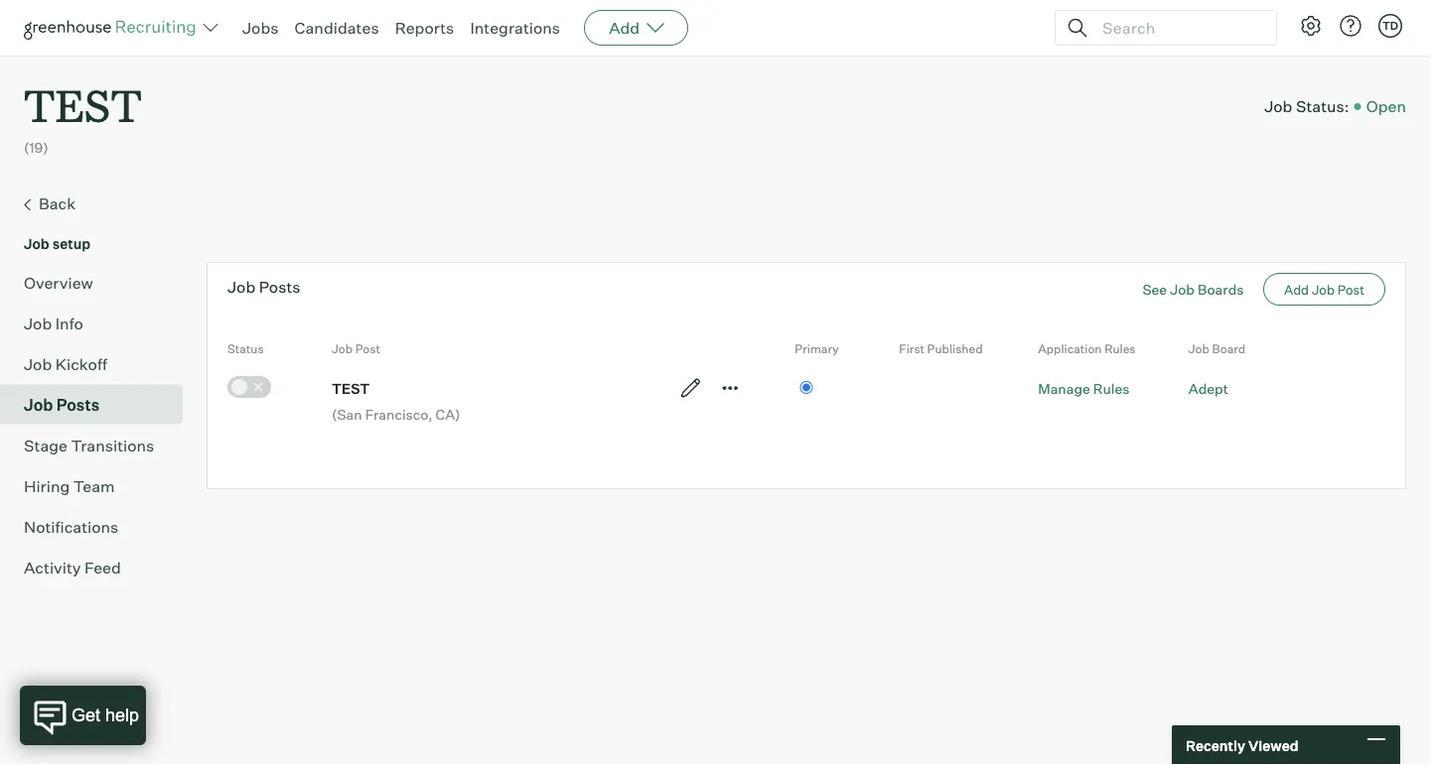 Task type: locate. For each thing, give the bounding box(es) containing it.
0 horizontal spatial job posts
[[24, 395, 100, 415]]

0 horizontal spatial posts
[[56, 395, 100, 415]]

hiring
[[24, 476, 70, 496]]

notifications
[[24, 517, 119, 537]]

configure image
[[1299, 14, 1323, 38]]

0 vertical spatial add
[[609, 18, 640, 38]]

transitions
[[71, 436, 154, 456]]

job
[[1265, 96, 1293, 116], [24, 235, 49, 252], [227, 277, 256, 297], [1170, 281, 1195, 298], [1312, 282, 1335, 298], [24, 314, 52, 333], [332, 341, 353, 356], [1189, 341, 1210, 356], [24, 354, 52, 374], [24, 395, 53, 415]]

job posts
[[227, 277, 301, 297], [24, 395, 100, 415]]

rules right the manage
[[1094, 381, 1130, 398]]

1 vertical spatial test
[[332, 381, 370, 398]]

application
[[1038, 341, 1102, 356]]

td
[[1383, 19, 1399, 32]]

job posts up 'status'
[[227, 277, 301, 297]]

rules for manage rules
[[1094, 381, 1130, 398]]

1 horizontal spatial post
[[1338, 282, 1365, 298]]

posts down kickoff on the top left
[[56, 395, 100, 415]]

0 vertical spatial post
[[1338, 282, 1365, 298]]

team
[[73, 476, 115, 496]]

posts
[[259, 277, 301, 297], [56, 395, 100, 415]]

job status:
[[1265, 96, 1350, 116]]

1 horizontal spatial posts
[[259, 277, 301, 297]]

primary
[[795, 341, 839, 356]]

test inside test (san francisco, ca)
[[332, 381, 370, 398]]

back
[[39, 193, 76, 213]]

test for test (san francisco, ca)
[[332, 381, 370, 398]]

1 vertical spatial add
[[1284, 282, 1309, 298]]

None radio
[[800, 382, 813, 395]]

1 vertical spatial rules
[[1094, 381, 1130, 398]]

0 vertical spatial posts
[[259, 277, 301, 297]]

add
[[609, 18, 640, 38], [1284, 282, 1309, 298]]

activity feed link
[[24, 556, 175, 580]]

rules
[[1105, 341, 1136, 356], [1094, 381, 1130, 398]]

0 horizontal spatial post
[[355, 341, 380, 356]]

test link
[[24, 56, 142, 138]]

0 vertical spatial test
[[24, 75, 142, 134]]

test up (19) on the left top
[[24, 75, 142, 134]]

rules right application
[[1105, 341, 1136, 356]]

see job boards
[[1143, 281, 1244, 298]]

status:
[[1296, 96, 1350, 116]]

posts up 'status'
[[259, 277, 301, 297]]

0 vertical spatial rules
[[1105, 341, 1136, 356]]

test up (san
[[332, 381, 370, 398]]

add job post link
[[1263, 273, 1386, 306]]

recently
[[1186, 737, 1246, 755]]

1 horizontal spatial add
[[1284, 282, 1309, 298]]

test
[[24, 75, 142, 134], [332, 381, 370, 398]]

0 horizontal spatial test
[[24, 75, 142, 134]]

integrations link
[[470, 18, 560, 38]]

see
[[1143, 281, 1167, 298]]

add inside popup button
[[609, 18, 640, 38]]

(san
[[332, 406, 362, 424]]

Search text field
[[1098, 13, 1259, 42]]

stage transitions
[[24, 436, 154, 456]]

integrations
[[470, 18, 560, 38]]

activity
[[24, 558, 81, 578]]

None checkbox
[[227, 377, 271, 399]]

td button
[[1375, 10, 1407, 42]]

add button
[[584, 10, 689, 46]]

1 horizontal spatial test
[[332, 381, 370, 398]]

setup
[[52, 235, 91, 252]]

first published
[[899, 341, 983, 356]]

1 vertical spatial post
[[355, 341, 380, 356]]

job kickoff
[[24, 354, 107, 374]]

add for add
[[609, 18, 640, 38]]

job posts down job kickoff at top
[[24, 395, 100, 415]]

francisco,
[[365, 406, 433, 424]]

1 horizontal spatial job posts
[[227, 277, 301, 297]]

0 horizontal spatial add
[[609, 18, 640, 38]]

overview
[[24, 273, 93, 293]]

activity feed
[[24, 558, 121, 578]]

recently viewed
[[1186, 737, 1299, 755]]

candidates
[[295, 18, 379, 38]]

application rules
[[1038, 341, 1136, 356]]

post
[[1338, 282, 1365, 298], [355, 341, 380, 356]]

boards
[[1198, 281, 1244, 298]]

feed
[[84, 558, 121, 578]]

job info
[[24, 314, 83, 333]]

1 vertical spatial posts
[[56, 395, 100, 415]]



Task type: describe. For each thing, give the bounding box(es) containing it.
greenhouse recruiting image
[[24, 16, 203, 40]]

jobs
[[242, 18, 279, 38]]

manage rules link
[[1038, 381, 1130, 398]]

hiring team
[[24, 476, 115, 496]]

see job boards link
[[1143, 281, 1244, 298]]

published
[[927, 341, 983, 356]]

1 vertical spatial job posts
[[24, 395, 100, 415]]

job posts link
[[24, 393, 175, 417]]

notifications link
[[24, 515, 175, 539]]

candidates link
[[295, 18, 379, 38]]

kickoff
[[55, 354, 107, 374]]

manage rules
[[1038, 381, 1130, 398]]

reports link
[[395, 18, 454, 38]]

ca)
[[436, 406, 461, 424]]

jobs link
[[242, 18, 279, 38]]

job kickoff link
[[24, 352, 175, 376]]

rules for application rules
[[1105, 341, 1136, 356]]

open
[[1367, 96, 1407, 116]]

info
[[55, 314, 83, 333]]

status
[[227, 341, 264, 356]]

(19)
[[24, 139, 49, 157]]

test for test (19)
[[24, 75, 142, 134]]

viewed
[[1249, 737, 1299, 755]]

job post
[[332, 341, 380, 356]]

stage
[[24, 436, 68, 456]]

board
[[1212, 341, 1246, 356]]

0 vertical spatial job posts
[[227, 277, 301, 297]]

job setup
[[24, 235, 91, 252]]

adept
[[1189, 381, 1229, 398]]

test (san francisco, ca)
[[332, 381, 461, 424]]

td button
[[1379, 14, 1403, 38]]

back link
[[24, 191, 175, 217]]

add job post
[[1284, 282, 1365, 298]]

adept link
[[1189, 381, 1229, 398]]

reports
[[395, 18, 454, 38]]

manage
[[1038, 381, 1091, 398]]

add for add job post
[[1284, 282, 1309, 298]]

hiring team link
[[24, 474, 175, 498]]

first
[[899, 341, 925, 356]]

job board
[[1189, 341, 1246, 356]]

job info link
[[24, 312, 175, 335]]

overview link
[[24, 271, 175, 295]]

test (19)
[[24, 75, 142, 157]]

stage transitions link
[[24, 434, 175, 458]]



Task type: vqa. For each thing, say whether or not it's contained in the screenshot.
Test within TEST (San Francisco, CA)
yes



